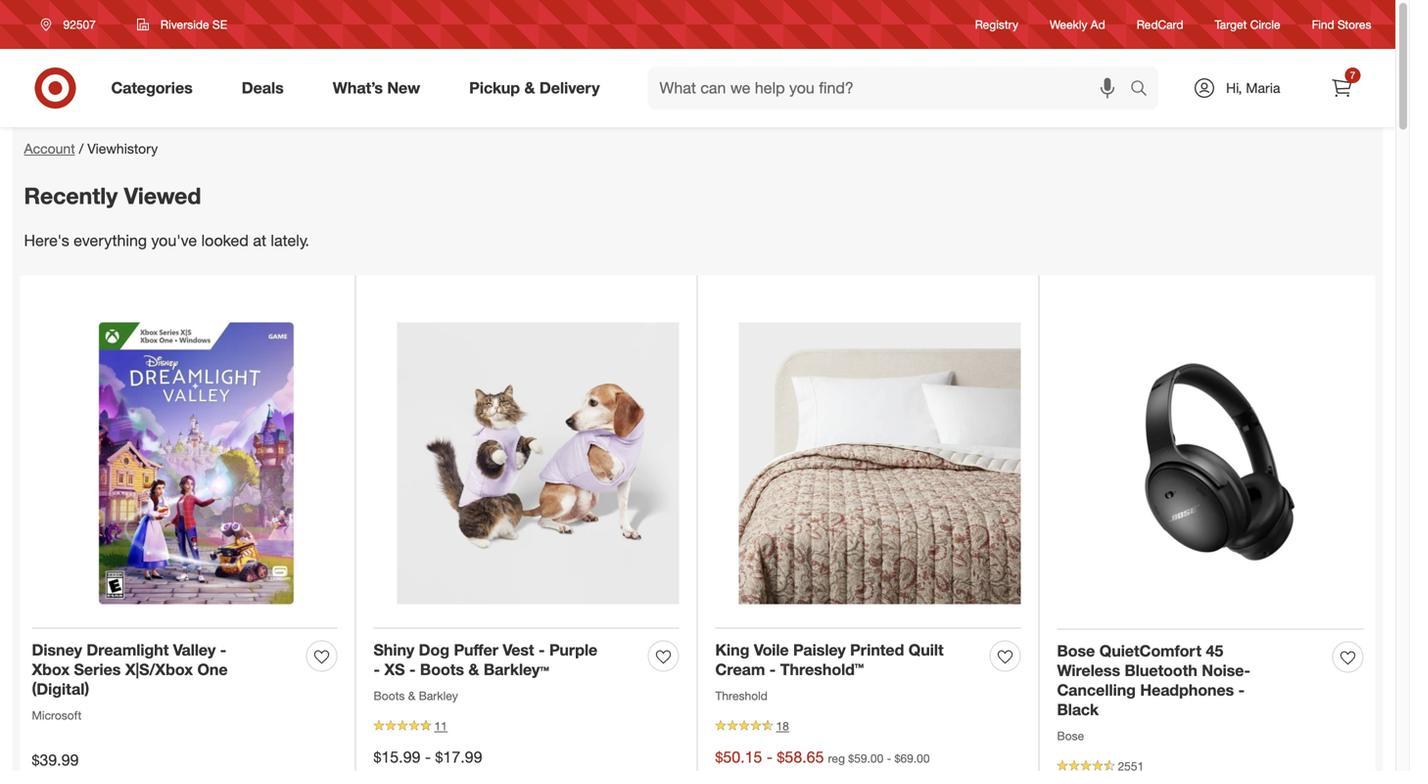 Task type: describe. For each thing, give the bounding box(es) containing it.
everything
[[74, 231, 147, 251]]

xs
[[384, 661, 405, 680]]

find
[[1312, 17, 1335, 32]]

search button
[[1122, 67, 1169, 114]]

viewhistory
[[87, 140, 158, 157]]

categories
[[111, 78, 193, 98]]

threshold™
[[780, 661, 864, 680]]

$69.00
[[895, 752, 930, 767]]

- right the $15.99
[[425, 748, 431, 768]]

search
[[1122, 80, 1169, 99]]

shiny dog puffer vest - purple - xs - boots & barkley™ link
[[374, 641, 598, 680]]

dog
[[419, 641, 450, 660]]

disney dreamlight valley - xbox series x|s/xbox one (digital)
[[32, 641, 228, 699]]

circle
[[1251, 17, 1281, 32]]

paisley
[[793, 641, 846, 660]]

$17.99
[[435, 748, 482, 768]]

0 horizontal spatial boots
[[374, 689, 405, 704]]

noise-
[[1202, 662, 1251, 681]]

barkley
[[419, 689, 458, 704]]

king voile paisley printed quilt cream - threshold™ link
[[716, 641, 944, 680]]

18
[[776, 719, 789, 734]]

king voile paisley printed quilt cream - threshold™
[[716, 641, 944, 680]]

account link
[[24, 140, 75, 157]]

- inside king voile paisley printed quilt cream - threshold™
[[770, 661, 776, 680]]

what's
[[333, 78, 383, 98]]

- right xs
[[409, 661, 416, 680]]

registry
[[975, 17, 1019, 32]]

categories link
[[95, 67, 217, 110]]

stores
[[1338, 17, 1372, 32]]

se
[[212, 17, 227, 32]]

$15.99
[[374, 748, 421, 768]]

one
[[197, 661, 228, 680]]

redcard link
[[1137, 16, 1184, 33]]

riverside
[[161, 17, 209, 32]]

pickup & delivery link
[[453, 67, 624, 110]]

bose quietcomfort 45 wireless bluetooth noise-cancelling headphones image
[[1081, 323, 1364, 606]]

lately.
[[271, 231, 309, 251]]

shiny dog puffer vest - purple - boots & barkley™ image
[[397, 323, 679, 605]]

delivery
[[540, 78, 600, 98]]

reg
[[828, 752, 845, 767]]

& inside shiny dog puffer vest - purple - xs - boots & barkley™
[[469, 661, 479, 680]]

$59.00
[[849, 752, 884, 767]]

here's
[[24, 231, 69, 251]]

viewed
[[124, 182, 201, 210]]

92507
[[63, 17, 96, 32]]

$58.65
[[777, 748, 824, 768]]

at
[[253, 231, 266, 251]]

weekly ad link
[[1050, 16, 1106, 33]]

boots inside shiny dog puffer vest - purple - xs - boots & barkley™
[[420, 661, 464, 680]]

microsoft link
[[32, 709, 82, 723]]

threshold link
[[716, 689, 768, 704]]

bose quietcomfort 45 wireless bluetooth noise- cancelling headphones - black link
[[1057, 642, 1251, 720]]

- inside bose quietcomfort 45 wireless bluetooth noise- cancelling headphones - black
[[1239, 681, 1245, 700]]

& for delivery
[[525, 78, 535, 98]]

hi,
[[1227, 79, 1242, 96]]

valley
[[173, 641, 216, 660]]

what's new
[[333, 78, 420, 98]]

7
[[1350, 69, 1356, 81]]

cream
[[716, 661, 765, 680]]

find stores link
[[1312, 16, 1372, 33]]

account / viewhistory
[[24, 140, 158, 157]]

bluetooth
[[1125, 662, 1198, 681]]

ad
[[1091, 17, 1106, 32]]

printed
[[850, 641, 904, 660]]

weekly ad
[[1050, 17, 1106, 32]]

45
[[1206, 642, 1224, 661]]



Task type: locate. For each thing, give the bounding box(es) containing it.
you've
[[151, 231, 197, 251]]

bose inside bose quietcomfort 45 wireless bluetooth noise- cancelling headphones - black
[[1057, 642, 1095, 661]]

series
[[74, 661, 121, 680]]

shiny dog puffer vest - purple - xs - boots & barkley™
[[374, 641, 598, 680]]

11
[[434, 719, 447, 734]]

voile paisley printed quilt cream - threshold™ image
[[739, 323, 1021, 605]]

- left xs
[[374, 661, 380, 680]]

0 horizontal spatial &
[[408, 689, 416, 704]]

2 vertical spatial &
[[408, 689, 416, 704]]

here's everything you've looked at lately.
[[24, 231, 309, 251]]

pickup & delivery
[[469, 78, 600, 98]]

riverside se button
[[124, 7, 240, 42]]

$50.15 - $58.65 reg $59.00 - $69.00
[[716, 748, 930, 768]]

&
[[525, 78, 535, 98], [469, 661, 479, 680], [408, 689, 416, 704]]

wireless
[[1057, 662, 1121, 681]]

purple
[[549, 641, 598, 660]]

quietcomfort
[[1100, 642, 1202, 661]]

1 vertical spatial boots
[[374, 689, 405, 704]]

boots & barkley link
[[374, 689, 458, 704]]

(digital)
[[32, 680, 89, 699]]

1 bose from the top
[[1057, 642, 1095, 661]]

1 vertical spatial &
[[469, 661, 479, 680]]

riverside se
[[161, 17, 227, 32]]

What can we help you find? suggestions appear below search field
[[648, 67, 1135, 110]]

x|s/xbox
[[125, 661, 193, 680]]

new
[[387, 78, 420, 98]]

what's new link
[[316, 67, 445, 110]]

recently viewed
[[24, 182, 201, 210]]

deals link
[[225, 67, 308, 110]]

pickup
[[469, 78, 520, 98]]

maria
[[1246, 79, 1281, 96]]

0 vertical spatial &
[[525, 78, 535, 98]]

disney dreamlight valley - xbox series x|s/xbox one (digital) image
[[55, 323, 337, 605]]

bose for bose quietcomfort 45 wireless bluetooth noise- cancelling headphones - black
[[1057, 642, 1095, 661]]

$15.99 - $17.99
[[374, 748, 482, 768]]

$39.99
[[32, 751, 79, 770]]

redcard
[[1137, 17, 1184, 32]]

- inside disney dreamlight valley - xbox series x|s/xbox one (digital)
[[220, 641, 226, 660]]

- inside the $50.15 - $58.65 reg $59.00 - $69.00
[[887, 752, 892, 767]]

& right pickup
[[525, 78, 535, 98]]

2 bose from the top
[[1057, 729, 1085, 744]]

7 link
[[1321, 67, 1364, 110]]

1 horizontal spatial &
[[469, 661, 479, 680]]

/
[[79, 140, 84, 157]]

bose up 'wireless'
[[1057, 642, 1095, 661]]

18 link
[[716, 718, 789, 736]]

dreamlight
[[87, 641, 169, 660]]

target circle link
[[1215, 16, 1281, 33]]

recently
[[24, 182, 118, 210]]

xbox
[[32, 661, 70, 680]]

quilt
[[909, 641, 944, 660]]

hi, maria
[[1227, 79, 1281, 96]]

92507 button
[[28, 7, 116, 42]]

shiny
[[374, 641, 415, 660]]

target
[[1215, 17, 1247, 32]]

bose
[[1057, 642, 1095, 661], [1057, 729, 1085, 744]]

puffer
[[454, 641, 499, 660]]

- right $59.00
[[887, 752, 892, 767]]

- right vest on the left bottom of the page
[[539, 641, 545, 660]]

cancelling
[[1057, 681, 1136, 700]]

disney dreamlight valley - xbox series x|s/xbox one (digital) link
[[32, 641, 228, 699]]

account
[[24, 140, 75, 157]]

$50.15
[[716, 748, 762, 768]]

2 horizontal spatial &
[[525, 78, 535, 98]]

- down the voile
[[770, 661, 776, 680]]

0 vertical spatial boots
[[420, 661, 464, 680]]

voile
[[754, 641, 789, 660]]

registry link
[[975, 16, 1019, 33]]

1 horizontal spatial boots
[[420, 661, 464, 680]]

headphones
[[1141, 681, 1234, 700]]

1 vertical spatial bose
[[1057, 729, 1085, 744]]

- up one
[[220, 641, 226, 660]]

target circle
[[1215, 17, 1281, 32]]

0 vertical spatial bose
[[1057, 642, 1095, 661]]

11 link
[[374, 718, 447, 736]]

microsoft
[[32, 709, 82, 723]]

deals
[[242, 78, 284, 98]]

boots & barkley
[[374, 689, 458, 704]]

bose link
[[1057, 729, 1085, 744]]

- left $58.65
[[767, 748, 773, 768]]

& left barkley on the left
[[408, 689, 416, 704]]

barkley™
[[484, 661, 549, 680]]

& for barkley
[[408, 689, 416, 704]]

bose quietcomfort 45 wireless bluetooth noise- cancelling headphones - black
[[1057, 642, 1251, 720]]

bose down black
[[1057, 729, 1085, 744]]

threshold
[[716, 689, 768, 704]]

boots
[[420, 661, 464, 680], [374, 689, 405, 704]]

looked
[[201, 231, 249, 251]]

weekly
[[1050, 17, 1088, 32]]

boots down dog
[[420, 661, 464, 680]]

boots down xs
[[374, 689, 405, 704]]

king
[[716, 641, 750, 660]]

bose for bose link
[[1057, 729, 1085, 744]]

find stores
[[1312, 17, 1372, 32]]

& down puffer
[[469, 661, 479, 680]]

- down the noise-
[[1239, 681, 1245, 700]]

disney
[[32, 641, 82, 660]]



Task type: vqa. For each thing, say whether or not it's contained in the screenshot.
purchase for $8.79
no



